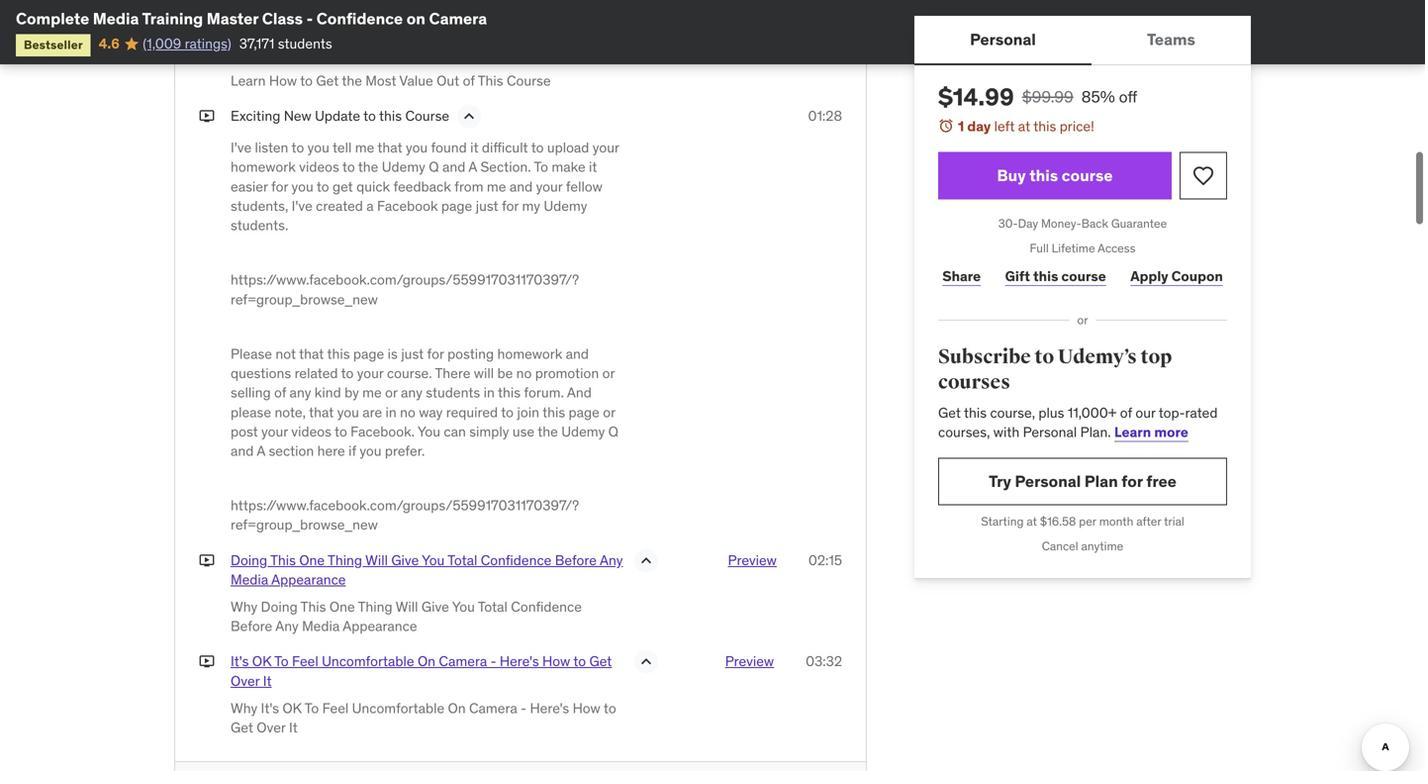 Task type: describe. For each thing, give the bounding box(es) containing it.
0 vertical spatial me
[[355, 139, 374, 157]]

a inside learn how you can look great, shape a message, answer questions and speak in sound bites
[[470, 0, 477, 3]]

speak
[[323, 5, 363, 23]]

exciting
[[231, 107, 280, 125]]

get inside why it's ok to feel uncomfortable on camera - here's how to get over it
[[231, 719, 253, 736]]

1 day left at this price!
[[958, 117, 1095, 135]]

plan.
[[1081, 423, 1111, 441]]

answer
[[542, 0, 588, 3]]

get inside it's ok to feel uncomfortable on camera - here's how to get over it
[[589, 653, 612, 670]]

try personal plan for free link
[[938, 458, 1228, 505]]

of inside get this course, plus 11,000+ of our top-rated courses, with personal plan.
[[1120, 404, 1132, 422]]

personal inside "link"
[[1015, 471, 1081, 491]]

message,
[[481, 0, 539, 3]]

gift this course link
[[1001, 257, 1111, 296]]

get inside button
[[325, 40, 347, 58]]

hide lecture description image
[[637, 652, 656, 672]]

doing inside why doing this one thing will give you total confidence before any media appearance
[[261, 598, 298, 616]]

and inside learn how you can look great, shape a message, answer questions and speak in sound bites
[[297, 5, 320, 23]]

selling
[[231, 384, 271, 402]]

03:32
[[806, 653, 842, 670]]

facebook
[[377, 197, 438, 215]]

just inside i've listen to you tell me that you found it difficult to upload your homework videos to the udemy q and a section. to make it easier for you to get quick feedback from me and your fellow students, i've created a facebook page just for my udemy students.
[[476, 197, 499, 215]]

here's inside why it's ok to feel uncomfortable on camera - here's how to get over it
[[530, 699, 569, 717]]

appearance inside doing this one thing will give you total confidence before any media appearance
[[271, 571, 346, 588]]

please
[[231, 403, 271, 421]]

off
[[1119, 87, 1138, 107]]

$99.99
[[1022, 87, 1074, 107]]

why doing this one thing will give you total confidence before any media appearance
[[231, 598, 582, 635]]

xsmall image for learn how to get the most value out of this course
[[199, 40, 215, 59]]

here is how to get the most value out of this course
[[231, 40, 560, 58]]

at inside starting at $16.58 per month after trial cancel anytime
[[1027, 514, 1037, 529]]

training
[[142, 8, 203, 29]]

total inside why doing this one thing will give you total confidence before any media appearance
[[478, 598, 508, 616]]

top
[[1141, 345, 1172, 369]]

learn how you can look great, shape a message, answer questions and speak in sound bites
[[231, 0, 588, 23]]

or down course.
[[385, 384, 398, 402]]

how
[[269, 0, 295, 3]]

that inside i've listen to you tell me that you found it difficult to upload your homework videos to the udemy q and a section. to make it easier for you to get quick feedback from me and your fellow students, i've created a facebook page just for my udemy students.
[[378, 139, 403, 157]]

0 vertical spatial confidence
[[317, 8, 403, 29]]

buy this course button
[[938, 152, 1172, 200]]

of inside please not that this page is just for posting homework and questions related to your course. there will be no promotion or selling of any kind by me or any students in this forum. and please note, that you are in no way required to join this page or post your videos to facebook. you can simply use the udemy q and a section here if you prefer.
[[274, 384, 286, 402]]

price!
[[1060, 117, 1095, 135]]

the inside i've listen to you tell me that you found it difficult to upload your homework videos to the udemy q and a section. to make it easier for you to get quick feedback from me and your fellow students, i've created a facebook page just for my udemy students.
[[358, 158, 379, 176]]

more
[[1155, 423, 1189, 441]]

2 https://www.facebook.com/groups/559917031170397/? from the top
[[231, 497, 579, 514]]

preview for 02:15
[[728, 551, 777, 569]]

out inside button
[[445, 40, 468, 58]]

is
[[264, 40, 275, 58]]

q inside please not that this page is just for posting homework and questions related to your course. there will be no promotion or selling of any kind by me or any students in this forum. and please note, that you are in no way required to join this page or post your videos to facebook. you can simply use the udemy q and a section here if you prefer.
[[608, 423, 619, 440]]

1 vertical spatial that
[[299, 345, 324, 363]]

2 https://www.facebook.com/groups/559917031170397/? ref=group_browse_new from the top
[[231, 497, 579, 534]]

coupon
[[1172, 267, 1223, 285]]

for inside please not that this page is just for posting homework and questions related to your course. there will be no promotion or selling of any kind by me or any students in this forum. and please note, that you are in no way required to join this page or post your videos to facebook. you can simply use the udemy q and a section here if you prefer.
[[427, 345, 444, 363]]

your up by
[[357, 364, 384, 382]]

a inside please not that this page is just for posting homework and questions related to your course. there will be no promotion or selling of any kind by me or any students in this forum. and please note, that you are in no way required to join this page or post your videos to facebook. you can simply use the udemy q and a section here if you prefer.
[[257, 442, 265, 460]]

master
[[207, 8, 259, 29]]

doing this one thing will give you total confidence before any media appearance button
[[231, 551, 627, 590]]

appearance inside why doing this one thing will give you total confidence before any media appearance
[[343, 617, 417, 635]]

per
[[1079, 514, 1097, 529]]

day
[[1018, 216, 1039, 231]]

here is how to get the most value out of this course button
[[231, 40, 560, 63]]

one inside doing this one thing will give you total confidence before any media appearance
[[299, 551, 325, 569]]

or up the udemy's
[[1078, 313, 1088, 328]]

if
[[349, 442, 356, 460]]

0 horizontal spatial media
[[93, 8, 139, 29]]

q inside i've listen to you tell me that you found it difficult to upload your homework videos to the udemy q and a section. to make it easier for you to get quick feedback from me and your fellow students, i've created a facebook page just for my udemy students.
[[429, 158, 439, 176]]

can
[[444, 423, 466, 440]]

starting
[[981, 514, 1024, 529]]

videos inside please not that this page is just for posting homework and questions related to your course. there will be no promotion or selling of any kind by me or any students in this forum. and please note, that you are in no way required to join this page or post your videos to facebook. you can simply use the udemy q and a section here if you prefer.
[[291, 423, 332, 440]]

buy this course
[[997, 165, 1113, 186]]

to inside why it's ok to feel uncomfortable on camera - here's how to get over it
[[305, 699, 319, 717]]

ratings)
[[185, 35, 231, 52]]

- inside it's ok to feel uncomfortable on camera - here's how to get over it
[[491, 653, 496, 670]]

difficult
[[482, 139, 528, 157]]

it's ok to feel uncomfortable on camera - here's how to get over it button
[[231, 652, 627, 691]]

or right the 'join'
[[603, 403, 616, 421]]

tell
[[333, 139, 352, 157]]

my
[[522, 197, 540, 215]]

01:28
[[808, 107, 842, 125]]

course.
[[387, 364, 432, 382]]

to inside it's ok to feel uncomfortable on camera - here's how to get over it
[[574, 653, 586, 670]]

1 vertical spatial no
[[400, 403, 416, 421]]

try personal plan for free
[[989, 471, 1177, 491]]

shape
[[427, 0, 467, 3]]

0 vertical spatial udemy
[[382, 158, 426, 176]]

preview for 03:32
[[725, 653, 774, 670]]

students inside please not that this page is just for posting homework and questions related to your course. there will be no promotion or selling of any kind by me or any students in this forum. and please note, that you are in no way required to join this page or post your videos to facebook. you can simply use the udemy q and a section here if you prefer.
[[426, 384, 480, 402]]

hide lecture description image for preview
[[637, 551, 656, 571]]

found
[[431, 139, 467, 157]]

a inside i've listen to you tell me that you found it difficult to upload your homework videos to the udemy q and a section. to make it easier for you to get quick feedback from me and your fellow students, i've created a facebook page just for my udemy students.
[[367, 197, 374, 215]]

0 horizontal spatial it
[[470, 139, 479, 157]]

hide lecture description image for 01:28
[[459, 107, 479, 126]]

2 any from the left
[[401, 384, 423, 402]]

camera inside why it's ok to feel uncomfortable on camera - here's how to get over it
[[469, 699, 518, 717]]

1 horizontal spatial it
[[589, 158, 597, 176]]

and up my
[[510, 178, 533, 195]]

uncomfortable inside it's ok to feel uncomfortable on camera - here's how to get over it
[[322, 653, 414, 670]]

and down post
[[231, 442, 254, 460]]

2 vertical spatial that
[[309, 403, 334, 421]]

your down note,
[[261, 423, 288, 440]]

rated
[[1186, 404, 1218, 422]]

homework inside i've listen to you tell me that you found it difficult to upload your homework videos to the udemy q and a section. to make it easier for you to get quick feedback from me and your fellow students, i've created a facebook page just for my udemy students.
[[231, 158, 296, 176]]

learn how to get the most value out of this course
[[231, 72, 551, 90]]

2 vertical spatial course
[[405, 107, 450, 125]]

you inside learn how you can look great, shape a message, answer questions and speak in sound bites
[[298, 0, 321, 3]]

update
[[315, 107, 360, 125]]

to inside why it's ok to feel uncomfortable on camera - here's how to get over it
[[604, 699, 616, 717]]

1 vertical spatial course
[[507, 72, 551, 90]]

thing inside why doing this one thing will give you total confidence before any media appearance
[[358, 598, 393, 616]]

any inside doing this one thing will give you total confidence before any media appearance
[[600, 551, 623, 569]]

you left get
[[292, 178, 314, 195]]

guarantee
[[1112, 216, 1167, 231]]

not
[[276, 345, 296, 363]]

learn for learn how you can look great, shape a message, answer questions and speak in sound bites
[[231, 0, 266, 3]]

you right if
[[360, 442, 382, 460]]

confidence inside why doing this one thing will give you total confidence before any media appearance
[[511, 598, 582, 616]]

and up promotion
[[566, 345, 589, 363]]

questions
[[231, 364, 291, 382]]

you inside doing this one thing will give you total confidence before any media appearance
[[422, 551, 445, 569]]

give inside doing this one thing will give you total confidence before any media appearance
[[391, 551, 419, 569]]

please
[[231, 345, 272, 363]]

free
[[1147, 471, 1177, 491]]

get
[[333, 178, 353, 195]]

you left tell
[[308, 139, 330, 157]]

full
[[1030, 240, 1049, 256]]

personal inside get this course, plus 11,000+ of our top-rated courses, with personal plan.
[[1023, 423, 1077, 441]]

doing this one thing will give you total confidence before any media appearance
[[231, 551, 623, 588]]

section.
[[481, 158, 531, 176]]

1 vertical spatial in
[[484, 384, 495, 402]]

prefer.
[[385, 442, 425, 460]]

0 horizontal spatial -
[[306, 8, 313, 29]]

listen
[[255, 139, 289, 157]]

the inside button
[[351, 40, 371, 58]]

$16.58
[[1040, 514, 1076, 529]]

related
[[295, 364, 338, 382]]

give inside why doing this one thing will give you total confidence before any media appearance
[[422, 598, 449, 616]]

it inside why it's ok to feel uncomfortable on camera - here's how to get over it
[[289, 719, 298, 736]]

1 vertical spatial most
[[366, 72, 396, 90]]

4.6
[[99, 35, 120, 52]]

the up exciting new update to this course
[[342, 72, 362, 90]]

1 vertical spatial value
[[399, 72, 433, 90]]

a inside i've listen to you tell me that you found it difficult to upload your homework videos to the udemy q and a section. to make it easier for you to get quick feedback from me and your fellow students, i've created a facebook page just for my udemy students.
[[469, 158, 477, 176]]

your up my
[[536, 178, 563, 195]]

apply
[[1131, 267, 1169, 285]]

me inside please not that this page is just for posting homework and questions related to your course. there will be no promotion or selling of any kind by me or any students in this forum. and please note, that you are in no way required to join this page or post your videos to facebook. you can simply use the udemy q and a section here if you prefer.
[[362, 384, 382, 402]]

udemy inside please not that this page is just for posting homework and questions related to your course. there will be no promotion or selling of any kind by me or any students in this forum. and please note, that you are in no way required to join this page or post your videos to facebook. you can simply use the udemy q and a section here if you prefer.
[[562, 423, 605, 440]]

and down found
[[443, 158, 466, 176]]

plus
[[1039, 404, 1065, 422]]

you left found
[[406, 139, 428, 157]]

how inside here is how to get the most value out of this course button
[[278, 40, 306, 58]]

or right promotion
[[602, 364, 615, 382]]

why it's ok to feel uncomfortable on camera - here's how to get over it
[[231, 699, 616, 736]]

plan
[[1085, 471, 1118, 491]]

just inside please not that this page is just for posting homework and questions related to your course. there will be no promotion or selling of any kind by me or any students in this forum. and please note, that you are in no way required to join this page or post your videos to facebook. you can simply use the udemy q and a section here if you prefer.
[[401, 345, 424, 363]]

try
[[989, 471, 1012, 491]]

1 vertical spatial out
[[437, 72, 460, 90]]

0 vertical spatial camera
[[429, 8, 487, 29]]

why for why it's ok to feel uncomfortable on camera - here's how to get over it
[[231, 699, 258, 717]]

to inside subscribe to udemy's top courses
[[1035, 345, 1054, 369]]

1 horizontal spatial no
[[516, 364, 532, 382]]

0 vertical spatial at
[[1018, 117, 1031, 135]]

1 https://www.facebook.com/groups/559917031170397/? ref=group_browse_new from the top
[[231, 271, 579, 308]]

one inside why doing this one thing will give you total confidence before any media appearance
[[330, 598, 355, 616]]

note,
[[275, 403, 306, 421]]

to inside i've listen to you tell me that you found it difficult to upload your homework videos to the udemy q and a section. to make it easier for you to get quick feedback from me and your fellow students, i've created a facebook page just for my udemy students.
[[534, 158, 548, 176]]

most inside button
[[374, 40, 405, 58]]

tab list containing personal
[[915, 16, 1251, 65]]

1 vertical spatial me
[[487, 178, 506, 195]]

upload
[[547, 139, 589, 157]]

access
[[1098, 240, 1136, 256]]

uncomfortable inside why it's ok to feel uncomfortable on camera - here's how to get over it
[[352, 699, 445, 717]]

exciting new update to this course
[[231, 107, 450, 125]]

on inside it's ok to feel uncomfortable on camera - here's how to get over it
[[418, 653, 436, 670]]

in inside learn how you can look great, shape a message, answer questions and speak in sound bites
[[366, 5, 377, 23]]

courses,
[[938, 423, 990, 441]]

course for buy this course
[[1062, 165, 1113, 186]]

0 horizontal spatial i've
[[231, 139, 252, 157]]

teams
[[1147, 29, 1196, 49]]

it inside it's ok to feel uncomfortable on camera - here's how to get over it
[[263, 672, 272, 690]]

gift
[[1005, 267, 1030, 285]]

this inside why doing this one thing will give you total confidence before any media appearance
[[301, 598, 326, 616]]

this inside gift this course link
[[1034, 267, 1059, 285]]

kind
[[315, 384, 341, 402]]

30-
[[999, 216, 1018, 231]]



Task type: vqa. For each thing, say whether or not it's contained in the screenshot.
Your
yes



Task type: locate. For each thing, give the bounding box(es) containing it.
udemy up feedback
[[382, 158, 426, 176]]

it's inside it's ok to feel uncomfortable on camera - here's how to get over it
[[231, 653, 249, 670]]

total inside doing this one thing will give you total confidence before any media appearance
[[448, 551, 478, 569]]

0 vertical spatial total
[[448, 551, 478, 569]]

wishlist image
[[1192, 164, 1216, 188]]

buy
[[997, 165, 1026, 186]]

1
[[958, 117, 965, 135]]

1 vertical spatial homework
[[497, 345, 563, 363]]

doing
[[231, 551, 267, 569], [261, 598, 298, 616]]

me up are
[[362, 384, 382, 402]]

2 xsmall image from the top
[[199, 107, 215, 126]]

courses
[[938, 370, 1011, 395]]

2 horizontal spatial in
[[484, 384, 495, 402]]

it's
[[231, 653, 249, 670], [261, 699, 279, 717]]

2 why from the top
[[231, 699, 258, 717]]

0 horizontal spatial in
[[366, 5, 377, 23]]

value inside button
[[408, 40, 442, 58]]

and left speak
[[297, 5, 320, 23]]

post
[[231, 423, 258, 440]]

for up there
[[427, 345, 444, 363]]

(1,009 ratings)
[[143, 35, 231, 52]]

it's inside why it's ok to feel uncomfortable on camera - here's how to get over it
[[261, 699, 279, 717]]

1 vertical spatial https://www.facebook.com/groups/559917031170397/?
[[231, 497, 579, 514]]

a right shape
[[470, 0, 477, 3]]

starting at $16.58 per month after trial cancel anytime
[[981, 514, 1185, 554]]

1 vertical spatial here's
[[530, 699, 569, 717]]

me down section.
[[487, 178, 506, 195]]

over inside it's ok to feel uncomfortable on camera - here's how to get over it
[[231, 672, 260, 690]]

1 vertical spatial page
[[353, 345, 384, 363]]

students down there
[[426, 384, 480, 402]]

from
[[455, 178, 484, 195]]

out down here is how to get the most value out of this course button at the top of the page
[[437, 72, 460, 90]]

how inside it's ok to feel uncomfortable on camera - here's how to get over it
[[543, 653, 570, 670]]

xsmall image for why it's ok to feel uncomfortable on camera - here's how to get over it
[[199, 652, 215, 671]]

1 https://www.facebook.com/groups/559917031170397/? from the top
[[231, 271, 579, 289]]

0 vertical spatial on
[[418, 653, 436, 670]]

1 vertical spatial a
[[367, 197, 374, 215]]

alarm image
[[938, 118, 954, 134]]

top-
[[1159, 404, 1186, 422]]

there
[[435, 364, 471, 382]]

- inside why it's ok to feel uncomfortable on camera - here's how to get over it
[[521, 699, 527, 717]]

0 vertical spatial ref=group_browse_new
[[231, 290, 378, 308]]

in down look on the top of page
[[366, 5, 377, 23]]

after
[[1137, 514, 1162, 529]]

here
[[231, 40, 261, 58]]

for left my
[[502, 197, 519, 215]]

course inside button
[[1062, 165, 1113, 186]]

1 vertical spatial give
[[422, 598, 449, 616]]

$14.99 $99.99 85% off
[[938, 82, 1138, 112]]

0 horizontal spatial no
[[400, 403, 416, 421]]

will up why doing this one thing will give you total confidence before any media appearance
[[365, 551, 388, 569]]

before inside why doing this one thing will give you total confidence before any media appearance
[[231, 617, 272, 635]]

lifetime
[[1052, 240, 1095, 256]]

feedback
[[393, 178, 451, 195]]

learn up complete media training master class - confidence on camera
[[231, 0, 266, 3]]

teams button
[[1092, 16, 1251, 63]]

1 vertical spatial hide lecture description image
[[637, 551, 656, 571]]

thing down doing this one thing will give you total confidence before any media appearance
[[358, 598, 393, 616]]

over inside why it's ok to feel uncomfortable on camera - here's how to get over it
[[257, 719, 286, 736]]

new
[[284, 107, 312, 125]]

on down why doing this one thing will give you total confidence before any media appearance
[[418, 653, 436, 670]]

your right upload
[[593, 139, 619, 157]]

that up quick
[[378, 139, 403, 157]]

ref=group_browse_new
[[231, 290, 378, 308], [231, 516, 378, 534]]

camera down shape
[[429, 8, 487, 29]]

you up why doing this one thing will give you total confidence before any media appearance
[[422, 551, 445, 569]]

will
[[474, 364, 494, 382]]

at left $16.58
[[1027, 514, 1037, 529]]

money-
[[1041, 216, 1082, 231]]

camera inside it's ok to feel uncomfortable on camera - here's how to get over it
[[439, 653, 487, 670]]

give down doing this one thing will give you total confidence before any media appearance button
[[422, 598, 449, 616]]

value down on
[[408, 40, 442, 58]]

a down quick
[[367, 197, 374, 215]]

month
[[1100, 514, 1134, 529]]

on inside why it's ok to feel uncomfortable on camera - here's how to get over it
[[448, 699, 466, 717]]

0 vertical spatial it's
[[231, 653, 249, 670]]

xsmall image for why doing this one thing will give you total confidence before any media appearance
[[199, 551, 215, 570]]

page left is
[[353, 345, 384, 363]]

0 vertical spatial hide lecture description image
[[459, 107, 479, 126]]

look
[[352, 0, 382, 3]]

any down course.
[[401, 384, 423, 402]]

me right tell
[[355, 139, 374, 157]]

preview left 02:15
[[728, 551, 777, 569]]

videos inside i've listen to you tell me that you found it difficult to upload your homework videos to the udemy q and a section. to make it easier for you to get quick feedback from me and your fellow students, i've created a facebook page just for my udemy students.
[[299, 158, 339, 176]]

0 horizontal spatial it's
[[231, 653, 249, 670]]

0 vertical spatial page
[[441, 197, 472, 215]]

learn for learn more
[[1115, 423, 1152, 441]]

this inside button
[[487, 40, 512, 58]]

1 horizontal spatial it
[[289, 719, 298, 736]]

most
[[374, 40, 405, 58], [366, 72, 396, 90]]

this down $99.99
[[1034, 117, 1057, 135]]

2 course from the top
[[1062, 267, 1107, 285]]

it
[[263, 672, 272, 690], [289, 719, 298, 736]]

2 horizontal spatial to
[[534, 158, 548, 176]]

1 vertical spatial camera
[[439, 653, 487, 670]]

2 vertical spatial page
[[569, 403, 600, 421]]

for left free
[[1122, 471, 1143, 491]]

homework inside please not that this page is just for posting homework and questions related to your course. there will be no promotion or selling of any kind by me or any students in this forum. and please note, that you are in no way required to join this page or post your videos to facebook. you can simply use the udemy q and a section here if you prefer.
[[497, 345, 563, 363]]

course down the lifetime at the right top of the page
[[1062, 267, 1107, 285]]

students down class
[[278, 35, 332, 52]]

1 vertical spatial ok
[[282, 699, 302, 717]]

this inside doing this one thing will give you total confidence before any media appearance
[[270, 551, 296, 569]]

class
[[262, 8, 303, 29]]

share button
[[938, 257, 985, 296]]

0 horizontal spatial one
[[299, 551, 325, 569]]

personal up $16.58
[[1015, 471, 1081, 491]]

1 vertical spatial -
[[491, 653, 496, 670]]

2 vertical spatial personal
[[1015, 471, 1081, 491]]

thing up why doing this one thing will give you total confidence before any media appearance
[[328, 551, 362, 569]]

0 vertical spatial any
[[600, 551, 623, 569]]

here's
[[500, 653, 539, 670], [530, 699, 569, 717]]

uncomfortable down why doing this one thing will give you total confidence before any media appearance
[[322, 653, 414, 670]]

this right buy
[[1030, 165, 1058, 186]]

homework
[[231, 158, 296, 176], [497, 345, 563, 363]]

https://www.facebook.com/groups/559917031170397/?
[[231, 271, 579, 289], [231, 497, 579, 514]]

udemy down fellow
[[544, 197, 587, 215]]

1 vertical spatial q
[[608, 423, 619, 440]]

you down way
[[418, 423, 441, 440]]

tab list
[[915, 16, 1251, 65]]

for up students,
[[271, 178, 288, 195]]

1 vertical spatial over
[[257, 719, 286, 736]]

our
[[1136, 404, 1156, 422]]

before
[[555, 551, 597, 569], [231, 617, 272, 635]]

that
[[378, 139, 403, 157], [299, 345, 324, 363], [309, 403, 334, 421]]

1 vertical spatial why
[[231, 699, 258, 717]]

1 any from the left
[[290, 384, 311, 402]]

1 vertical spatial any
[[275, 617, 299, 635]]

https://www.facebook.com/groups/559917031170397/? ref=group_browse_new up is
[[231, 271, 579, 308]]

students,
[[231, 197, 288, 215]]

page inside i've listen to you tell me that you found it difficult to upload your homework videos to the udemy q and a section. to make it easier for you to get quick feedback from me and your fellow students, i've created a facebook page just for my udemy students.
[[441, 197, 472, 215]]

course,
[[990, 404, 1036, 422]]

1 xsmall image from the top
[[199, 40, 215, 59]]

complete media training master class - confidence on camera
[[16, 8, 487, 29]]

media
[[93, 8, 139, 29], [231, 571, 268, 588], [302, 617, 340, 635]]

0 vertical spatial it
[[470, 139, 479, 157]]

11,000+
[[1068, 404, 1117, 422]]

this up courses,
[[964, 404, 987, 422]]

0 horizontal spatial hide lecture description image
[[459, 107, 479, 126]]

1 vertical spatial on
[[448, 699, 466, 717]]

preview
[[728, 551, 777, 569], [725, 653, 774, 670]]

the down speak
[[351, 40, 371, 58]]

1 vertical spatial doing
[[261, 598, 298, 616]]

quick
[[356, 178, 390, 195]]

one
[[299, 551, 325, 569], [330, 598, 355, 616]]

0 vertical spatial most
[[374, 40, 405, 58]]

$14.99
[[938, 82, 1014, 112]]

the up quick
[[358, 158, 379, 176]]

course up difficult on the top left of the page
[[507, 72, 551, 90]]

camera up why it's ok to feel uncomfortable on camera - here's how to get over it
[[439, 653, 487, 670]]

you down by
[[337, 403, 359, 421]]

learn down the here
[[231, 72, 266, 90]]

feel inside it's ok to feel uncomfortable on camera - here's how to get over it
[[292, 653, 318, 670]]

learn more
[[1115, 423, 1189, 441]]

give up why doing this one thing will give you total confidence before any media appearance
[[391, 551, 419, 569]]

this down forum.
[[543, 403, 565, 421]]

no
[[516, 364, 532, 382], [400, 403, 416, 421]]

for inside "link"
[[1122, 471, 1143, 491]]

will inside why doing this one thing will give you total confidence before any media appearance
[[396, 598, 418, 616]]

gift this course
[[1005, 267, 1107, 285]]

subscribe
[[938, 345, 1031, 369]]

will inside doing this one thing will give you total confidence before any media appearance
[[365, 551, 388, 569]]

of up found
[[463, 72, 475, 90]]

0 vertical spatial it
[[263, 672, 272, 690]]

this inside get this course, plus 11,000+ of our top-rated courses, with personal plan.
[[964, 404, 987, 422]]

learn down our
[[1115, 423, 1152, 441]]

xsmall image
[[199, 40, 215, 59], [199, 107, 215, 126], [199, 551, 215, 570], [199, 652, 215, 671]]

and
[[297, 5, 320, 23], [443, 158, 466, 176], [510, 178, 533, 195], [566, 345, 589, 363], [231, 442, 254, 460]]

why inside why it's ok to feel uncomfortable on camera - here's how to get over it
[[231, 699, 258, 717]]

1 horizontal spatial in
[[386, 403, 397, 421]]

created
[[316, 197, 363, 215]]

the
[[351, 40, 371, 58], [342, 72, 362, 90], [358, 158, 379, 176], [538, 423, 558, 440]]

that down kind
[[309, 403, 334, 421]]

1 vertical spatial personal
[[1023, 423, 1077, 441]]

q up feedback
[[429, 158, 439, 176]]

personal inside button
[[970, 29, 1036, 49]]

anytime
[[1082, 538, 1124, 554]]

1 vertical spatial preview
[[725, 653, 774, 670]]

0 vertical spatial before
[[555, 551, 597, 569]]

why inside why doing this one thing will give you total confidence before any media appearance
[[231, 598, 258, 616]]

how inside why it's ok to feel uncomfortable on camera - here's how to get over it
[[573, 699, 601, 717]]

0 vertical spatial course
[[1062, 165, 1113, 186]]

course inside button
[[515, 40, 560, 58]]

i've listen to you tell me that you found it difficult to upload your homework videos to the udemy q and a section. to make it easier for you to get quick feedback from me and your fellow students, i've created a facebook page just for my udemy students.
[[231, 139, 619, 234]]

0 horizontal spatial a
[[257, 442, 265, 460]]

media inside doing this one thing will give you total confidence before any media appearance
[[231, 571, 268, 588]]

personal down plus
[[1023, 423, 1077, 441]]

0 horizontal spatial on
[[418, 653, 436, 670]]

learn inside learn how you can look great, shape a message, answer questions and speak in sound bites
[[231, 0, 266, 3]]

0 vertical spatial thing
[[328, 551, 362, 569]]

you inside please not that this page is just for posting homework and questions related to your course. there will be no promotion or selling of any kind by me or any students in this forum. and please note, that you are in no way required to join this page or post your videos to facebook. you can simply use the udemy q and a section here if you prefer.
[[418, 423, 441, 440]]

this inside buy this course button
[[1030, 165, 1058, 186]]

2 ref=group_browse_new from the top
[[231, 516, 378, 534]]

https://www.facebook.com/groups/559917031170397/? ref=group_browse_new up doing this one thing will give you total confidence before any media appearance
[[231, 497, 579, 534]]

0 vertical spatial here's
[[500, 653, 539, 670]]

page down and
[[569, 403, 600, 421]]

get
[[325, 40, 347, 58], [316, 72, 339, 90], [938, 404, 961, 422], [589, 653, 612, 670], [231, 719, 253, 736]]

1 horizontal spatial i've
[[292, 197, 313, 215]]

1 horizontal spatial q
[[608, 423, 619, 440]]

on down it's ok to feel uncomfortable on camera - here's how to get over it button
[[448, 699, 466, 717]]

any inside why doing this one thing will give you total confidence before any media appearance
[[275, 617, 299, 635]]

the inside please not that this page is just for posting homework and questions related to your course. there will be no promotion or selling of any kind by me or any students in this forum. and please note, that you are in no way required to join this page or post your videos to facebook. you can simply use the udemy q and a section here if you prefer.
[[538, 423, 558, 440]]

0 vertical spatial over
[[231, 672, 260, 690]]

is
[[388, 345, 398, 363]]

37,171
[[239, 35, 275, 52]]

the right use
[[538, 423, 558, 440]]

1 vertical spatial i've
[[292, 197, 313, 215]]

to inside button
[[309, 40, 321, 58]]

can
[[324, 0, 348, 3]]

videos up here
[[291, 423, 332, 440]]

cancel
[[1042, 538, 1079, 554]]

thing inside doing this one thing will give you total confidence before any media appearance
[[328, 551, 362, 569]]

this right gift
[[1034, 267, 1059, 285]]

ok
[[252, 653, 272, 670], [282, 699, 302, 717]]

students.
[[231, 216, 288, 234]]

simply
[[469, 423, 509, 440]]

0 vertical spatial learn
[[231, 0, 266, 3]]

0 horizontal spatial a
[[367, 197, 374, 215]]

total down doing this one thing will give you total confidence before any media appearance button
[[478, 598, 508, 616]]

1 vertical spatial https://www.facebook.com/groups/559917031170397/? ref=group_browse_new
[[231, 497, 579, 534]]

a
[[469, 158, 477, 176], [257, 442, 265, 460]]

1 horizontal spatial to
[[305, 699, 319, 717]]

a down post
[[257, 442, 265, 460]]

1 horizontal spatial media
[[231, 571, 268, 588]]

of down message,
[[472, 40, 484, 58]]

2 horizontal spatial page
[[569, 403, 600, 421]]

1 horizontal spatial page
[[441, 197, 472, 215]]

just up course.
[[401, 345, 424, 363]]

1 ref=group_browse_new from the top
[[231, 290, 378, 308]]

before inside doing this one thing will give you total confidence before any media appearance
[[555, 551, 597, 569]]

great,
[[386, 0, 424, 3]]

i've left listen
[[231, 139, 252, 157]]

0 vertical spatial personal
[[970, 29, 1036, 49]]

ok inside why it's ok to feel uncomfortable on camera - here's how to get over it
[[282, 699, 302, 717]]

feel inside why it's ok to feel uncomfortable on camera - here's how to get over it
[[322, 699, 349, 717]]

get inside get this course, plus 11,000+ of our top-rated courses, with personal plan.
[[938, 404, 961, 422]]

0 horizontal spatial homework
[[231, 158, 296, 176]]

here's inside it's ok to feel uncomfortable on camera - here's how to get over it
[[500, 653, 539, 670]]

30-day money-back guarantee full lifetime access
[[999, 216, 1167, 256]]

on
[[407, 8, 426, 29]]

why for why doing this one thing will give you total confidence before any media appearance
[[231, 598, 258, 616]]

it up fellow
[[589, 158, 597, 176]]

4 xsmall image from the top
[[199, 652, 215, 671]]

1 vertical spatial before
[[231, 617, 272, 635]]

0 vertical spatial one
[[299, 551, 325, 569]]

be
[[497, 364, 513, 382]]

0 horizontal spatial students
[[278, 35, 332, 52]]

camera down it's ok to feel uncomfortable on camera - here's how to get over it button
[[469, 699, 518, 717]]

1 course from the top
[[1062, 165, 1113, 186]]

1 vertical spatial udemy
[[544, 197, 587, 215]]

homework up be
[[497, 345, 563, 363]]

confidence inside doing this one thing will give you total confidence before any media appearance
[[481, 551, 552, 569]]

1 vertical spatial learn
[[231, 72, 266, 90]]

any up note,
[[290, 384, 311, 402]]

a up from
[[469, 158, 477, 176]]

ref=group_browse_new down section
[[231, 516, 378, 534]]

2 vertical spatial learn
[[1115, 423, 1152, 441]]

at right left
[[1018, 117, 1031, 135]]

0 horizontal spatial q
[[429, 158, 439, 176]]

it right found
[[470, 139, 479, 157]]

learn more link
[[1115, 423, 1189, 441]]

to inside it's ok to feel uncomfortable on camera - here's how to get over it
[[274, 653, 289, 670]]

1 vertical spatial a
[[257, 442, 265, 460]]

out down bites
[[445, 40, 468, 58]]

2 vertical spatial in
[[386, 403, 397, 421]]

ok inside it's ok to feel uncomfortable on camera - here's how to get over it
[[252, 653, 272, 670]]

just down from
[[476, 197, 499, 215]]

85%
[[1082, 87, 1115, 107]]

page down from
[[441, 197, 472, 215]]

0 vertical spatial videos
[[299, 158, 339, 176]]

sound
[[380, 5, 420, 23]]

1 vertical spatial thing
[[358, 598, 393, 616]]

forum.
[[524, 384, 564, 402]]

0 vertical spatial a
[[470, 0, 477, 3]]

day
[[968, 117, 991, 135]]

with
[[994, 423, 1020, 441]]

0 horizontal spatial feel
[[292, 653, 318, 670]]

1 vertical spatial feel
[[322, 699, 349, 717]]

1 vertical spatial appearance
[[343, 617, 417, 635]]

this down learn how to get the most value out of this course
[[379, 107, 402, 125]]

1 vertical spatial will
[[396, 598, 418, 616]]

on
[[418, 653, 436, 670], [448, 699, 466, 717]]

https://www.facebook.com/groups/559917031170397/? down facebook
[[231, 271, 579, 289]]

1 horizontal spatial it's
[[261, 699, 279, 717]]

doing inside doing this one thing will give you total confidence before any media appearance
[[231, 551, 267, 569]]

0 vertical spatial doing
[[231, 551, 267, 569]]

0 vertical spatial just
[[476, 197, 499, 215]]

course for gift this course
[[1062, 267, 1107, 285]]

value
[[408, 40, 442, 58], [399, 72, 433, 90]]

course up back
[[1062, 165, 1113, 186]]

1 why from the top
[[231, 598, 258, 616]]

0 vertical spatial -
[[306, 8, 313, 29]]

(1,009
[[143, 35, 181, 52]]

i've left created
[[292, 197, 313, 215]]

in down will
[[484, 384, 495, 402]]

learn for learn how to get the most value out of this course
[[231, 72, 266, 90]]

0 vertical spatial ok
[[252, 653, 272, 670]]

1 horizontal spatial one
[[330, 598, 355, 616]]

0 horizontal spatial any
[[275, 617, 299, 635]]

any
[[600, 551, 623, 569], [275, 617, 299, 635]]

0 vertical spatial preview
[[728, 551, 777, 569]]

get this course, plus 11,000+ of our top-rated courses, with personal plan.
[[938, 404, 1218, 441]]

this down be
[[498, 384, 521, 402]]

3 xsmall image from the top
[[199, 551, 215, 570]]

media inside why doing this one thing will give you total confidence before any media appearance
[[302, 617, 340, 635]]

hide lecture description image
[[459, 107, 479, 126], [637, 551, 656, 571]]

are
[[363, 403, 382, 421]]

of up note,
[[274, 384, 286, 402]]

no right be
[[516, 364, 532, 382]]

total up why doing this one thing will give you total confidence before any media appearance
[[448, 551, 478, 569]]

in right are
[[386, 403, 397, 421]]

1 vertical spatial total
[[478, 598, 508, 616]]

of inside button
[[472, 40, 484, 58]]

this up related
[[327, 345, 350, 363]]

0 horizontal spatial page
[[353, 345, 384, 363]]

1 horizontal spatial homework
[[497, 345, 563, 363]]

give
[[391, 551, 419, 569], [422, 598, 449, 616]]

0 horizontal spatial will
[[365, 551, 388, 569]]

37,171 students
[[239, 35, 332, 52]]

0 vertical spatial to
[[534, 158, 548, 176]]

you inside why doing this one thing will give you total confidence before any media appearance
[[452, 598, 475, 616]]

2 vertical spatial media
[[302, 617, 340, 635]]

appearance
[[271, 571, 346, 588], [343, 617, 417, 635]]

udemy down and
[[562, 423, 605, 440]]

of left our
[[1120, 404, 1132, 422]]



